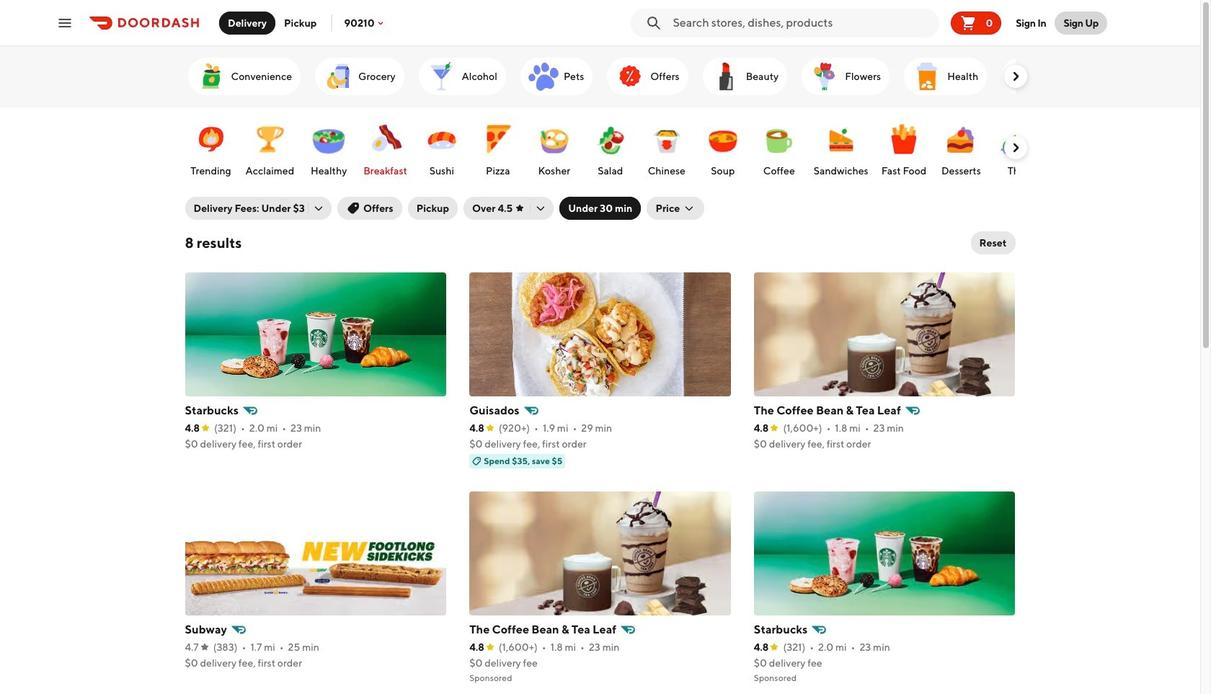 Task type: locate. For each thing, give the bounding box(es) containing it.
home image
[[1007, 59, 1042, 94]]

convenience image
[[194, 59, 228, 94]]

grocery image
[[321, 59, 355, 94]]

pets image
[[526, 59, 561, 94]]

next button of carousel image
[[1008, 69, 1023, 84], [1008, 141, 1023, 155]]

offers image
[[613, 59, 648, 94]]

alcohol image
[[424, 59, 459, 94]]

health image
[[910, 59, 944, 94]]

0 vertical spatial next button of carousel image
[[1008, 69, 1023, 84]]

1 vertical spatial next button of carousel image
[[1008, 141, 1023, 155]]



Task type: describe. For each thing, give the bounding box(es) containing it.
beauty image
[[708, 59, 743, 94]]

flowers image
[[807, 59, 842, 94]]

2 next button of carousel image from the top
[[1008, 141, 1023, 155]]

1 next button of carousel image from the top
[[1008, 69, 1023, 84]]

Store search: begin typing to search for stores available on DoorDash text field
[[673, 15, 934, 31]]

open menu image
[[56, 14, 74, 31]]



Task type: vqa. For each thing, say whether or not it's contained in the screenshot.
Grocery icon
yes



